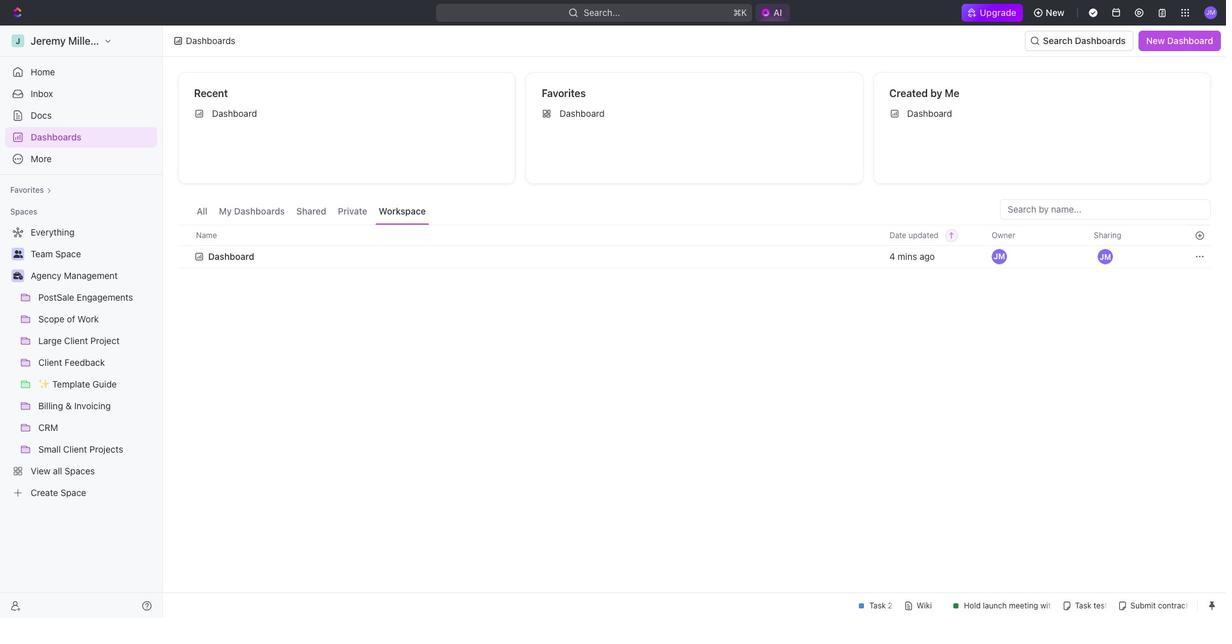 Task type: locate. For each thing, give the bounding box(es) containing it.
favorites inside button
[[10, 185, 44, 195]]

dashboards inside my dashboards button
[[234, 206, 285, 217]]

create
[[31, 487, 58, 498]]

docs link
[[5, 105, 157, 126]]

dashboard
[[1168, 35, 1214, 46], [212, 108, 257, 119], [560, 108, 605, 119], [908, 108, 953, 119], [208, 251, 254, 262]]

spaces down small client projects
[[65, 466, 95, 477]]

space
[[55, 249, 81, 259], [61, 487, 86, 498]]

jm down sharing
[[1100, 252, 1112, 262]]

2 dashboard link from the left
[[537, 104, 858, 124]]

ai button
[[756, 4, 790, 22]]

1 vertical spatial favorites
[[10, 185, 44, 195]]

client up "view all spaces" link
[[63, 444, 87, 455]]

workspace inside sidebar navigation
[[105, 35, 158, 47]]

0 vertical spatial space
[[55, 249, 81, 259]]

search...
[[584, 7, 621, 18]]

jm button
[[1094, 245, 1117, 268]]

jm up new dashboard
[[1207, 8, 1216, 16]]

workspace
[[105, 35, 158, 47], [379, 206, 426, 217]]

view
[[31, 466, 51, 477]]

postsale engagements link
[[38, 288, 155, 308]]

scope
[[38, 314, 64, 325]]

client down the large
[[38, 357, 62, 368]]

✨ template guide link
[[38, 374, 155, 395]]

&
[[66, 401, 72, 411]]

favorites
[[542, 88, 586, 99], [10, 185, 44, 195]]

jeremy miller, , element down owner
[[992, 249, 1008, 265]]

space up agency management
[[55, 249, 81, 259]]

client feedback
[[38, 357, 105, 368]]

0 vertical spatial new
[[1046, 7, 1065, 18]]

date updated button
[[882, 226, 958, 245]]

dashboard inside row
[[208, 251, 254, 262]]

1 vertical spatial spaces
[[65, 466, 95, 477]]

tree
[[5, 222, 157, 503]]

everything link
[[5, 222, 155, 243]]

spaces inside tree
[[65, 466, 95, 477]]

jm for jm dropdown button
[[1207, 8, 1216, 16]]

0 vertical spatial favorites
[[542, 88, 586, 99]]

dashboard link
[[189, 104, 510, 124], [537, 104, 858, 124], [885, 104, 1206, 124]]

jm
[[1207, 8, 1216, 16], [994, 252, 1006, 261], [1100, 252, 1112, 262]]

dashboards right the search
[[1075, 35, 1126, 46]]

1 horizontal spatial favorites
[[542, 88, 586, 99]]

1 vertical spatial client
[[38, 357, 62, 368]]

client for small
[[63, 444, 87, 455]]

dashboard for recent
[[212, 108, 257, 119]]

jm down owner
[[994, 252, 1006, 261]]

✨ template guide
[[38, 379, 117, 390]]

scope of work link
[[38, 309, 155, 330]]

business time image
[[13, 272, 23, 280]]

small client projects
[[38, 444, 123, 455]]

2 row from the top
[[178, 244, 1211, 270]]

1 dashboard link from the left
[[189, 104, 510, 124]]

search dashboards
[[1044, 35, 1126, 46]]

jm inside dropdown button
[[1207, 8, 1216, 16]]

1 horizontal spatial spaces
[[65, 466, 95, 477]]

jm inside button
[[1100, 252, 1112, 262]]

0 horizontal spatial favorites
[[10, 185, 44, 195]]

1 horizontal spatial new
[[1147, 35, 1165, 46]]

home link
[[5, 62, 157, 82]]

client up client feedback
[[64, 335, 88, 346]]

0 horizontal spatial new
[[1046, 7, 1065, 18]]

spaces down favorites button
[[10, 207, 37, 217]]

agency
[[31, 270, 62, 281]]

jeremy miller, , element
[[992, 249, 1008, 265], [1098, 249, 1114, 265]]

date
[[890, 230, 907, 240]]

client
[[64, 335, 88, 346], [38, 357, 62, 368], [63, 444, 87, 455]]

3 dashboard link from the left
[[885, 104, 1206, 124]]

2 horizontal spatial jm
[[1207, 8, 1216, 16]]

view all spaces
[[31, 466, 95, 477]]

0 vertical spatial workspace
[[105, 35, 158, 47]]

0 horizontal spatial workspace
[[105, 35, 158, 47]]

more
[[31, 153, 52, 164]]

workspace right "miller's"
[[105, 35, 158, 47]]

0 horizontal spatial dashboard link
[[189, 104, 510, 124]]

0 horizontal spatial jeremy miller, , element
[[992, 249, 1008, 265]]

billing & invoicing link
[[38, 396, 155, 417]]

space down "view all spaces" link
[[61, 487, 86, 498]]

row
[[178, 225, 1211, 246], [178, 244, 1211, 270]]

row containing dashboard
[[178, 244, 1211, 270]]

of
[[67, 314, 75, 325]]

team
[[31, 249, 53, 259]]

1 vertical spatial space
[[61, 487, 86, 498]]

all button
[[194, 199, 211, 225]]

large
[[38, 335, 62, 346]]

jm button
[[1201, 3, 1222, 23]]

1 horizontal spatial dashboard link
[[537, 104, 858, 124]]

spaces
[[10, 207, 37, 217], [65, 466, 95, 477]]

postsale
[[38, 292, 74, 303]]

tree containing everything
[[5, 222, 157, 503]]

1 vertical spatial workspace
[[379, 206, 426, 217]]

0 vertical spatial client
[[64, 335, 88, 346]]

dashboards
[[186, 35, 236, 46], [1075, 35, 1126, 46], [31, 132, 82, 142], [234, 206, 285, 217]]

search
[[1044, 35, 1073, 46]]

new
[[1046, 7, 1065, 18], [1147, 35, 1165, 46]]

2 jeremy miller, , element from the left
[[1098, 249, 1114, 265]]

2 horizontal spatial dashboard link
[[885, 104, 1206, 124]]

team space
[[31, 249, 81, 259]]

table containing dashboard
[[178, 225, 1211, 270]]

workspace button
[[376, 199, 429, 225]]

1 horizontal spatial workspace
[[379, 206, 426, 217]]

docs
[[31, 110, 52, 121]]

dashboards inside dashboards link
[[31, 132, 82, 142]]

create space
[[31, 487, 86, 498]]

inbox link
[[5, 84, 157, 104]]

new for new
[[1046, 7, 1065, 18]]

4 mins ago
[[890, 251, 935, 262]]

dashboards up more
[[31, 132, 82, 142]]

updated
[[909, 230, 939, 240]]

tab list
[[194, 199, 429, 225]]

space for create space
[[61, 487, 86, 498]]

mins
[[898, 251, 918, 262]]

1 horizontal spatial jm
[[1100, 252, 1112, 262]]

favorites button
[[5, 183, 57, 198]]

search dashboards button
[[1026, 31, 1134, 51]]

dashboard link for created by me
[[885, 104, 1206, 124]]

miller's
[[68, 35, 103, 47]]

1 horizontal spatial jeremy miller, , element
[[1098, 249, 1114, 265]]

2 vertical spatial client
[[63, 444, 87, 455]]

space for team space
[[55, 249, 81, 259]]

jeremy miller, , element down sharing
[[1098, 249, 1114, 265]]

all
[[197, 206, 208, 217]]

client for large
[[64, 335, 88, 346]]

upgrade link
[[962, 4, 1023, 22]]

template
[[52, 379, 90, 390]]

new dashboard
[[1147, 35, 1214, 46]]

1 row from the top
[[178, 225, 1211, 246]]

new dashboard button
[[1139, 31, 1222, 51]]

dashboards right my
[[234, 206, 285, 217]]

postsale engagements
[[38, 292, 133, 303]]

table
[[178, 225, 1211, 270]]

0 vertical spatial spaces
[[10, 207, 37, 217]]

1 jeremy miller, , element from the left
[[992, 249, 1008, 265]]

1 vertical spatial new
[[1147, 35, 1165, 46]]

home
[[31, 66, 55, 77]]

workspace right private
[[379, 206, 426, 217]]



Task type: vqa. For each thing, say whether or not it's contained in the screenshot.
e83Zz image
no



Task type: describe. For each thing, give the bounding box(es) containing it.
feedback
[[65, 357, 105, 368]]

created
[[890, 88, 928, 99]]

jeremy
[[31, 35, 66, 47]]

dashboards inside search dashboards button
[[1075, 35, 1126, 46]]

everything
[[31, 227, 75, 238]]

projects
[[90, 444, 123, 455]]

ai
[[774, 7, 783, 18]]

project
[[90, 335, 120, 346]]

name
[[196, 230, 217, 240]]

0 horizontal spatial jm
[[994, 252, 1006, 261]]

my dashboards button
[[216, 199, 288, 225]]

agency management
[[31, 270, 118, 281]]

0 horizontal spatial spaces
[[10, 207, 37, 217]]

shared
[[296, 206, 326, 217]]

j
[[16, 36, 20, 46]]

billing
[[38, 401, 63, 411]]

by
[[931, 88, 943, 99]]

private button
[[335, 199, 371, 225]]

dashboards link
[[5, 127, 157, 148]]

small
[[38, 444, 61, 455]]

scope of work
[[38, 314, 99, 325]]

jeremy miller's workspace
[[31, 35, 158, 47]]

user group image
[[13, 250, 23, 258]]

guide
[[93, 379, 117, 390]]

me
[[945, 88, 960, 99]]

create space link
[[5, 483, 155, 503]]

⌘k
[[734, 7, 748, 18]]

owner
[[992, 230, 1016, 240]]

invoicing
[[74, 401, 111, 411]]

small client projects link
[[38, 440, 155, 460]]

large client project
[[38, 335, 120, 346]]

✨
[[38, 379, 50, 390]]

4
[[890, 251, 896, 262]]

crm link
[[38, 418, 155, 438]]

large client project link
[[38, 331, 155, 351]]

jm for jm button
[[1100, 252, 1112, 262]]

all
[[53, 466, 62, 477]]

date updated
[[890, 230, 939, 240]]

engagements
[[77, 292, 133, 303]]

agency management link
[[31, 266, 155, 286]]

dashboards up "recent"
[[186, 35, 236, 46]]

dashboard inside button
[[1168, 35, 1214, 46]]

row containing name
[[178, 225, 1211, 246]]

my dashboards
[[219, 206, 285, 217]]

view all spaces link
[[5, 461, 155, 482]]

more button
[[5, 149, 157, 169]]

dashboard link for favorites
[[537, 104, 858, 124]]

work
[[78, 314, 99, 325]]

dashboard for created by me
[[908, 108, 953, 119]]

private
[[338, 206, 367, 217]]

management
[[64, 270, 118, 281]]

tab list containing all
[[194, 199, 429, 225]]

shared button
[[293, 199, 330, 225]]

team space link
[[31, 244, 155, 265]]

jeremy miller's workspace, , element
[[12, 35, 24, 47]]

sharing
[[1094, 230, 1122, 240]]

Search by name... text field
[[1008, 200, 1204, 219]]

created by me
[[890, 88, 960, 99]]

billing & invoicing
[[38, 401, 111, 411]]

workspace inside "button"
[[379, 206, 426, 217]]

upgrade
[[980, 7, 1017, 18]]

client feedback link
[[38, 353, 155, 373]]

sidebar navigation
[[0, 26, 165, 618]]

my
[[219, 206, 232, 217]]

dashboard link for recent
[[189, 104, 510, 124]]

new button
[[1028, 3, 1073, 23]]

inbox
[[31, 88, 53, 99]]

dashboard for favorites
[[560, 108, 605, 119]]

crm
[[38, 422, 58, 433]]

jeremy miller, , element inside jm button
[[1098, 249, 1114, 265]]

tree inside sidebar navigation
[[5, 222, 157, 503]]

ago
[[920, 251, 935, 262]]

recent
[[194, 88, 228, 99]]

new for new dashboard
[[1147, 35, 1165, 46]]



